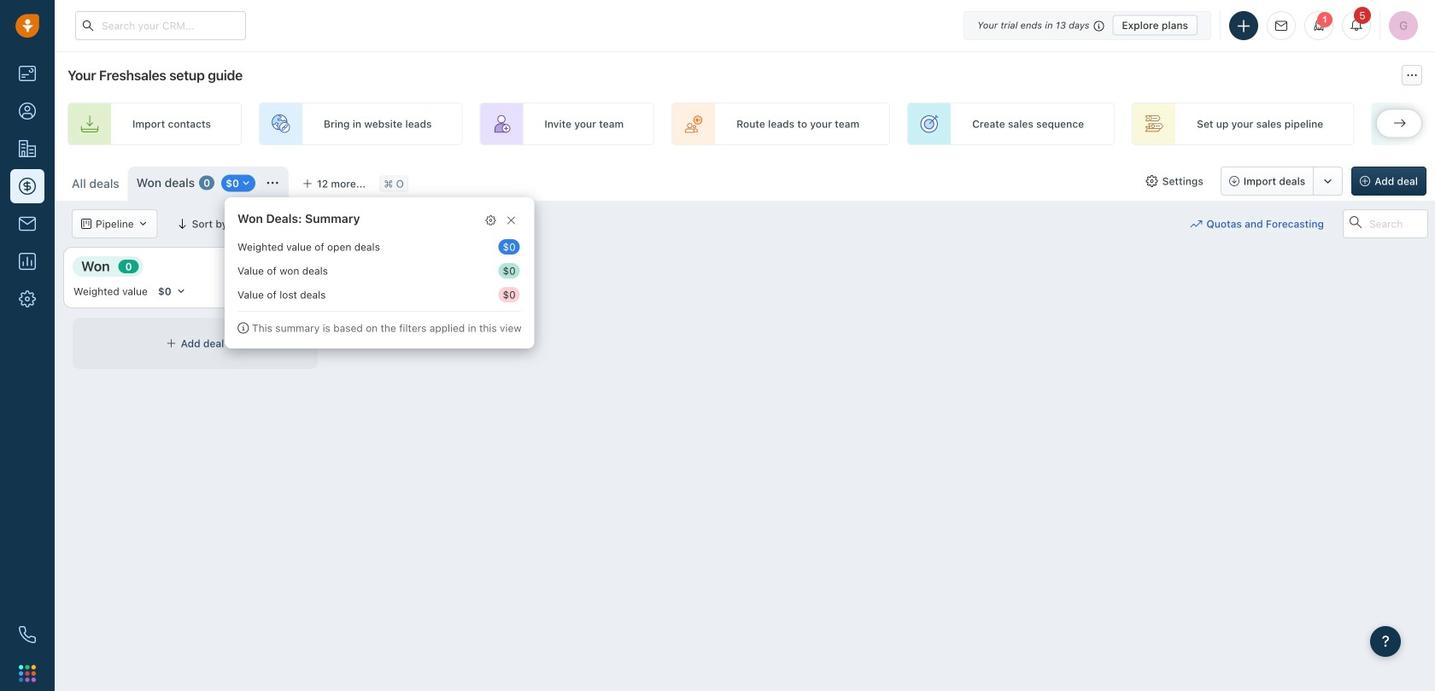 Task type: describe. For each thing, give the bounding box(es) containing it.
send email image
[[1276, 20, 1288, 31]]

freshworks switcher image
[[19, 665, 36, 682]]

Search field
[[1343, 209, 1429, 238]]

Search your CRM... text field
[[75, 11, 246, 40]]

phone image
[[19, 626, 36, 643]]



Task type: locate. For each thing, give the bounding box(es) containing it.
dialog
[[216, 197, 535, 349]]

container_wx8msf4aqz5i3rn1 image
[[241, 178, 251, 189], [506, 215, 517, 226], [1191, 218, 1203, 230], [238, 322, 250, 334]]

group
[[1221, 167, 1344, 196]]

phone element
[[10, 618, 44, 652]]

container_wx8msf4aqz5i3rn1 image
[[1146, 175, 1158, 187], [267, 177, 279, 189], [486, 215, 496, 226], [311, 218, 323, 230], [81, 219, 91, 229], [138, 219, 148, 229], [166, 338, 177, 349]]



Task type: vqa. For each thing, say whether or not it's contained in the screenshot.
Send email 'image'
yes



